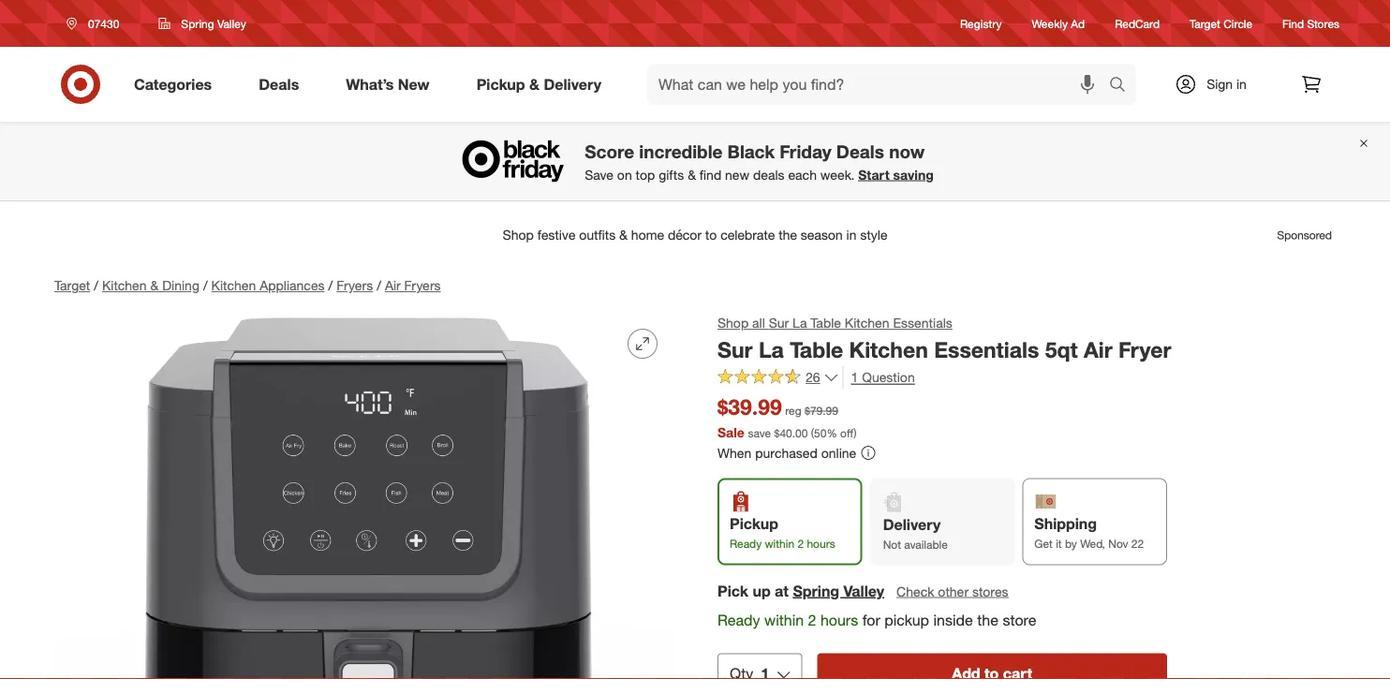 Task type: describe. For each thing, give the bounding box(es) containing it.
wed,
[[1081, 536, 1106, 550]]

0 vertical spatial air
[[385, 277, 401, 294]]

0 horizontal spatial la
[[759, 336, 784, 363]]

shop
[[718, 315, 749, 331]]

target / kitchen & dining / kitchen appliances / fryers / air fryers
[[54, 277, 441, 294]]

26
[[806, 369, 821, 386]]

50
[[814, 426, 827, 440]]

by
[[1065, 536, 1078, 550]]

2 inside pickup ready within 2 hours
[[798, 536, 804, 550]]

kitchen right dining
[[211, 277, 256, 294]]

store
[[1003, 611, 1037, 629]]

weekly
[[1032, 16, 1068, 30]]

find
[[1283, 16, 1305, 30]]

sale
[[718, 424, 745, 440]]

reg
[[785, 404, 802, 418]]

spring valley
[[181, 16, 246, 30]]

pickup
[[885, 611, 930, 629]]

pickup & delivery
[[477, 75, 602, 93]]

deals inside 'link'
[[259, 75, 299, 93]]

what's new
[[346, 75, 430, 93]]

nov
[[1109, 536, 1129, 550]]

check
[[897, 583, 935, 600]]

2 within from the top
[[765, 611, 804, 629]]

target circle link
[[1190, 15, 1253, 31]]

0 vertical spatial sur
[[769, 315, 789, 331]]

target link
[[54, 277, 90, 294]]

when
[[718, 445, 752, 461]]

for
[[863, 611, 881, 629]]

ready within 2 hours for pickup inside the store
[[718, 611, 1037, 629]]

(
[[811, 426, 814, 440]]

each
[[789, 166, 817, 183]]

in
[[1237, 76, 1247, 92]]

pickup for ready
[[730, 515, 779, 533]]

pickup ready within 2 hours
[[730, 515, 836, 550]]

1 question link
[[843, 367, 915, 389]]

fryer
[[1119, 336, 1172, 363]]

pickup for &
[[477, 75, 525, 93]]

kitchen up question
[[850, 336, 928, 363]]

$79.99
[[805, 404, 839, 418]]

%
[[827, 426, 838, 440]]

stores
[[1308, 16, 1340, 30]]

other
[[938, 583, 969, 600]]

shipping
[[1035, 515, 1097, 533]]

1 vertical spatial ready
[[718, 611, 761, 629]]

save
[[748, 426, 771, 440]]

on
[[617, 166, 632, 183]]

kitchen up 1 question link
[[845, 315, 890, 331]]

hours inside pickup ready within 2 hours
[[807, 536, 836, 550]]

kitchen right target link
[[102, 277, 147, 294]]

the
[[978, 611, 999, 629]]

spring valley button
[[147, 7, 258, 40]]

1 vertical spatial spring
[[793, 582, 840, 600]]

shop all sur la table kitchen essentials sur la table kitchen essentials 5qt air fryer
[[718, 315, 1172, 363]]

ad
[[1071, 16, 1085, 30]]

2 vertical spatial &
[[150, 277, 159, 294]]

pickup & delivery link
[[461, 64, 625, 105]]

1 horizontal spatial &
[[529, 75, 540, 93]]

find stores
[[1283, 16, 1340, 30]]

categories
[[134, 75, 212, 93]]

shipping get it by wed, nov 22
[[1035, 515, 1144, 550]]

& inside score incredible black friday deals now save on top gifts & find new deals each week. start saving
[[688, 166, 696, 183]]

air fryers link
[[385, 277, 441, 294]]

registry
[[961, 16, 1002, 30]]

3 / from the left
[[329, 277, 333, 294]]

check other stores button
[[896, 581, 1010, 602]]

kitchen & dining link
[[102, 277, 200, 294]]

get
[[1035, 536, 1053, 550]]

0 vertical spatial delivery
[[544, 75, 602, 93]]

fryers link
[[337, 277, 373, 294]]

incredible
[[639, 141, 723, 162]]

target circle
[[1190, 16, 1253, 30]]

categories link
[[118, 64, 235, 105]]

)
[[854, 426, 857, 440]]

2 fryers from the left
[[404, 277, 441, 294]]

online
[[822, 445, 857, 461]]

purchased
[[756, 445, 818, 461]]

start
[[859, 166, 890, 183]]

1 vertical spatial hours
[[821, 611, 859, 629]]

kitchen appliances link
[[211, 277, 325, 294]]

what's new link
[[330, 64, 453, 105]]

registry link
[[961, 15, 1002, 31]]

new
[[725, 166, 750, 183]]

sign in
[[1207, 76, 1247, 92]]

07430 button
[[54, 7, 139, 40]]

new
[[398, 75, 430, 93]]

4 / from the left
[[377, 277, 381, 294]]



Task type: locate. For each thing, give the bounding box(es) containing it.
1 horizontal spatial spring
[[793, 582, 840, 600]]

fryers right fryers link
[[404, 277, 441, 294]]

0 horizontal spatial deals
[[259, 75, 299, 93]]

spring
[[181, 16, 214, 30], [793, 582, 840, 600]]

search
[[1101, 77, 1146, 95]]

now
[[890, 141, 925, 162]]

ready inside pickup ready within 2 hours
[[730, 536, 762, 550]]

gifts
[[659, 166, 684, 183]]

1 vertical spatial deals
[[837, 141, 885, 162]]

target
[[1190, 16, 1221, 30], [54, 277, 90, 294]]

within inside pickup ready within 2 hours
[[765, 536, 795, 550]]

saving
[[894, 166, 934, 183]]

weekly ad
[[1032, 16, 1085, 30]]

valley
[[217, 16, 246, 30], [844, 582, 885, 600]]

1 question
[[851, 369, 915, 386]]

spring right at
[[793, 582, 840, 600]]

0 vertical spatial table
[[811, 315, 842, 331]]

$39.99 reg $79.99 sale save $ 40.00 ( 50 % off )
[[718, 394, 857, 440]]

table
[[811, 315, 842, 331], [790, 336, 844, 363]]

$39.99
[[718, 394, 782, 420]]

0 horizontal spatial valley
[[217, 16, 246, 30]]

ready up pick
[[730, 536, 762, 550]]

2 / from the left
[[203, 277, 208, 294]]

1 vertical spatial essentials
[[934, 336, 1040, 363]]

0 horizontal spatial sur
[[718, 336, 753, 363]]

deals link
[[243, 64, 323, 105]]

advertisement region
[[39, 213, 1351, 258]]

within
[[765, 536, 795, 550], [765, 611, 804, 629]]

/ right dining
[[203, 277, 208, 294]]

0 vertical spatial ready
[[730, 536, 762, 550]]

1 vertical spatial table
[[790, 336, 844, 363]]

$
[[775, 426, 780, 440]]

0 vertical spatial target
[[1190, 16, 1221, 30]]

redcard link
[[1115, 15, 1160, 31]]

1 vertical spatial air
[[1084, 336, 1113, 363]]

0 vertical spatial valley
[[217, 16, 246, 30]]

40.00
[[780, 426, 808, 440]]

0 horizontal spatial air
[[385, 277, 401, 294]]

friday
[[780, 141, 832, 162]]

not
[[883, 537, 901, 551]]

find
[[700, 166, 722, 183]]

1 horizontal spatial fryers
[[404, 277, 441, 294]]

at
[[775, 582, 789, 600]]

2 down pick up at spring valley
[[808, 611, 817, 629]]

off
[[841, 426, 854, 440]]

target inside 'link'
[[1190, 16, 1221, 30]]

deals left what's
[[259, 75, 299, 93]]

1 horizontal spatial 2
[[808, 611, 817, 629]]

essentials
[[893, 315, 953, 331], [934, 336, 1040, 363]]

0 vertical spatial &
[[529, 75, 540, 93]]

1 / from the left
[[94, 277, 98, 294]]

dining
[[162, 277, 200, 294]]

air inside shop all sur la table kitchen essentials sur la table kitchen essentials 5qt air fryer
[[1084, 336, 1113, 363]]

spring up categories link
[[181, 16, 214, 30]]

delivery up the available
[[883, 516, 941, 534]]

sign in link
[[1159, 64, 1276, 105]]

target left circle
[[1190, 16, 1221, 30]]

1 fryers from the left
[[337, 277, 373, 294]]

when purchased online
[[718, 445, 857, 461]]

pickup right new
[[477, 75, 525, 93]]

redcard
[[1115, 16, 1160, 30]]

appliances
[[260, 277, 325, 294]]

0 vertical spatial within
[[765, 536, 795, 550]]

0 horizontal spatial pickup
[[477, 75, 525, 93]]

valley inside dropdown button
[[217, 16, 246, 30]]

within down at
[[765, 611, 804, 629]]

all
[[753, 315, 765, 331]]

0 horizontal spatial target
[[54, 277, 90, 294]]

1 vertical spatial &
[[688, 166, 696, 183]]

hours down spring valley button
[[821, 611, 859, 629]]

deals
[[259, 75, 299, 93], [837, 141, 885, 162]]

1 vertical spatial pickup
[[730, 515, 779, 533]]

1 horizontal spatial pickup
[[730, 515, 779, 533]]

deals up the start at the top right of page
[[837, 141, 885, 162]]

deals inside score incredible black friday deals now save on top gifts & find new deals each week. start saving
[[837, 141, 885, 162]]

question
[[862, 369, 915, 386]]

1 horizontal spatial air
[[1084, 336, 1113, 363]]

26 link
[[718, 367, 839, 390]]

/ right fryers link
[[377, 277, 381, 294]]

0 vertical spatial hours
[[807, 536, 836, 550]]

pickup inside pickup ready within 2 hours
[[730, 515, 779, 533]]

sur la table kitchen essentials 5qt air fryer, 1 of 8 image
[[54, 314, 673, 679]]

valley up for
[[844, 582, 885, 600]]

la down all
[[759, 336, 784, 363]]

pick up at spring valley
[[718, 582, 885, 600]]

spring inside dropdown button
[[181, 16, 214, 30]]

save
[[585, 166, 614, 183]]

valley up the deals 'link'
[[217, 16, 246, 30]]

what's
[[346, 75, 394, 93]]

find stores link
[[1283, 15, 1340, 31]]

0 vertical spatial 2
[[798, 536, 804, 550]]

0 horizontal spatial spring
[[181, 16, 214, 30]]

air right 5qt
[[1084, 336, 1113, 363]]

1 within from the top
[[765, 536, 795, 550]]

1 vertical spatial delivery
[[883, 516, 941, 534]]

score incredible black friday deals now save on top gifts & find new deals each week. start saving
[[585, 141, 934, 183]]

fryers left air fryers link
[[337, 277, 373, 294]]

0 vertical spatial pickup
[[477, 75, 525, 93]]

1 vertical spatial target
[[54, 277, 90, 294]]

5qt
[[1045, 336, 1078, 363]]

essentials up question
[[893, 315, 953, 331]]

2
[[798, 536, 804, 550], [808, 611, 817, 629]]

sur down shop
[[718, 336, 753, 363]]

/ left fryers link
[[329, 277, 333, 294]]

inside
[[934, 611, 974, 629]]

1
[[851, 369, 859, 386]]

target for target / kitchen & dining / kitchen appliances / fryers / air fryers
[[54, 277, 90, 294]]

0 vertical spatial spring
[[181, 16, 214, 30]]

0 vertical spatial essentials
[[893, 315, 953, 331]]

stores
[[973, 583, 1009, 600]]

1 vertical spatial la
[[759, 336, 784, 363]]

hours up spring valley button
[[807, 536, 836, 550]]

0 vertical spatial la
[[793, 315, 807, 331]]

up
[[753, 582, 771, 600]]

1 horizontal spatial delivery
[[883, 516, 941, 534]]

delivery inside 'delivery not available'
[[883, 516, 941, 534]]

la
[[793, 315, 807, 331], [759, 336, 784, 363]]

score
[[585, 141, 634, 162]]

circle
[[1224, 16, 1253, 30]]

1 horizontal spatial deals
[[837, 141, 885, 162]]

22
[[1132, 536, 1144, 550]]

2 horizontal spatial &
[[688, 166, 696, 183]]

search button
[[1101, 64, 1146, 109]]

1 horizontal spatial valley
[[844, 582, 885, 600]]

essentials left 5qt
[[934, 336, 1040, 363]]

/
[[94, 277, 98, 294], [203, 277, 208, 294], [329, 277, 333, 294], [377, 277, 381, 294]]

fryers
[[337, 277, 373, 294], [404, 277, 441, 294]]

la right all
[[793, 315, 807, 331]]

1 vertical spatial within
[[765, 611, 804, 629]]

0 horizontal spatial 2
[[798, 536, 804, 550]]

&
[[529, 75, 540, 93], [688, 166, 696, 183], [150, 277, 159, 294]]

1 vertical spatial valley
[[844, 582, 885, 600]]

What can we help you find? suggestions appear below search field
[[648, 64, 1114, 105]]

2 up pick up at spring valley
[[798, 536, 804, 550]]

sur right all
[[769, 315, 789, 331]]

air
[[385, 277, 401, 294], [1084, 336, 1113, 363]]

1 vertical spatial 2
[[808, 611, 817, 629]]

pickup
[[477, 75, 525, 93], [730, 515, 779, 533]]

ready down pick
[[718, 611, 761, 629]]

delivery up score
[[544, 75, 602, 93]]

black
[[728, 141, 775, 162]]

1 horizontal spatial target
[[1190, 16, 1221, 30]]

target for target circle
[[1190, 16, 1221, 30]]

1 horizontal spatial sur
[[769, 315, 789, 331]]

07430
[[88, 16, 119, 30]]

week.
[[821, 166, 855, 183]]

within up at
[[765, 536, 795, 550]]

0 horizontal spatial fryers
[[337, 277, 373, 294]]

/ right target link
[[94, 277, 98, 294]]

check other stores
[[897, 583, 1009, 600]]

hours
[[807, 536, 836, 550], [821, 611, 859, 629]]

deals
[[753, 166, 785, 183]]

target left kitchen & dining link in the top of the page
[[54, 277, 90, 294]]

it
[[1056, 536, 1062, 550]]

0 vertical spatial deals
[[259, 75, 299, 93]]

1 vertical spatial sur
[[718, 336, 753, 363]]

pickup up up
[[730, 515, 779, 533]]

0 horizontal spatial &
[[150, 277, 159, 294]]

0 horizontal spatial delivery
[[544, 75, 602, 93]]

1 horizontal spatial la
[[793, 315, 807, 331]]

pick
[[718, 582, 749, 600]]

delivery not available
[[883, 516, 948, 551]]

air right fryers link
[[385, 277, 401, 294]]



Task type: vqa. For each thing, say whether or not it's contained in the screenshot.
Target link
yes



